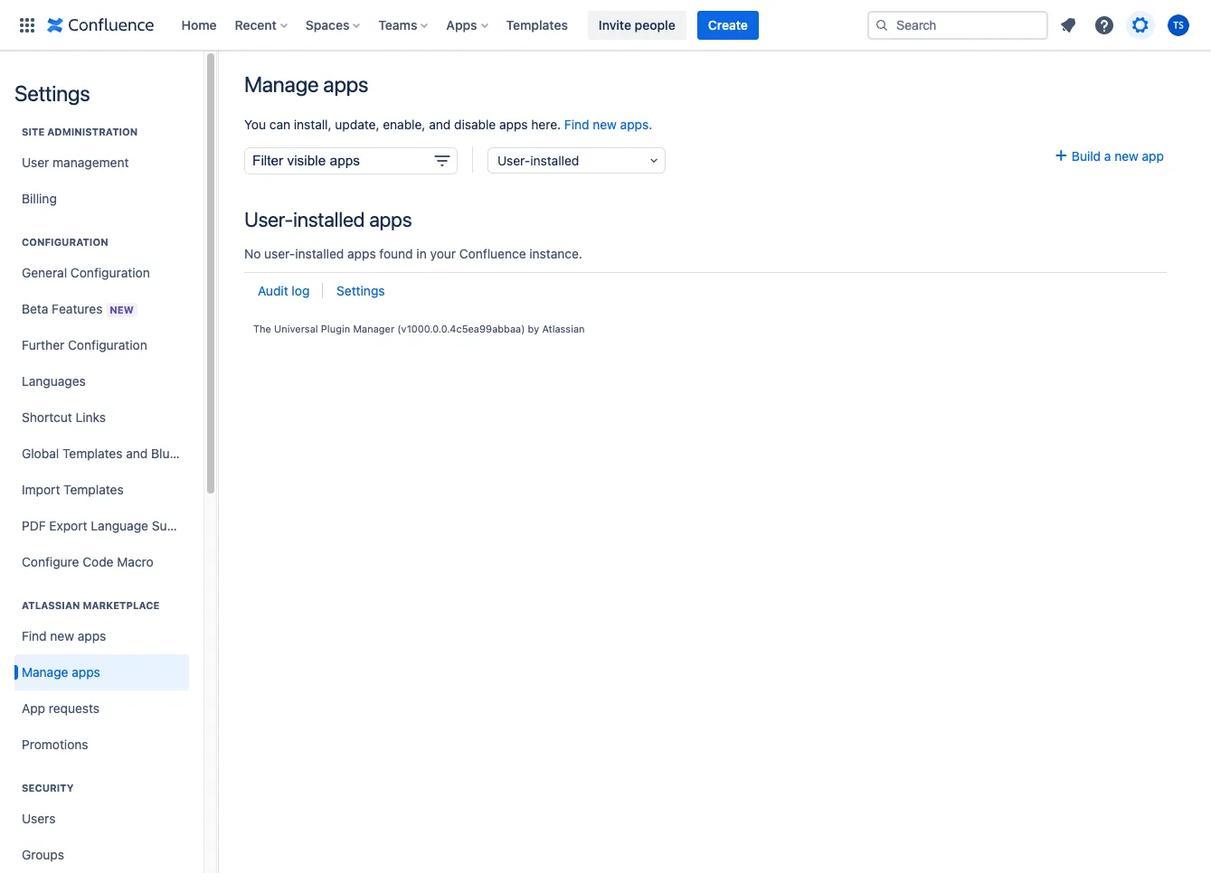 Task type: locate. For each thing, give the bounding box(es) containing it.
1 vertical spatial and
[[126, 446, 148, 461]]

None field
[[244, 147, 458, 175]]

1 vertical spatial templates
[[62, 446, 123, 461]]

1 vertical spatial configuration
[[70, 265, 150, 280]]

1 horizontal spatial manage apps
[[244, 71, 368, 97]]

user- for user-installed
[[497, 153, 530, 168]]

1 vertical spatial manage apps
[[22, 665, 100, 680]]

apps left here.
[[499, 117, 528, 132]]

0 horizontal spatial manage apps
[[22, 665, 100, 680]]

(v1000.0.0.4c5ea99abbaa)
[[397, 323, 525, 335]]

1 vertical spatial manage
[[22, 665, 68, 680]]

global templates and blueprints
[[22, 446, 210, 461]]

1 vertical spatial find
[[22, 629, 47, 644]]

1 vertical spatial new
[[1114, 148, 1139, 164]]

the
[[253, 323, 271, 335]]

0 vertical spatial configuration
[[22, 236, 108, 248]]

build a new app link
[[1054, 148, 1164, 164]]

0 horizontal spatial user-
[[244, 207, 293, 232]]

manage up can
[[244, 71, 319, 97]]

build a new app
[[1068, 148, 1164, 164]]

installed up user- at the left of the page
[[293, 207, 365, 232]]

and left 'blueprints'
[[126, 446, 148, 461]]

settings
[[14, 80, 90, 106], [337, 283, 385, 299]]

site administration group
[[14, 107, 189, 222]]

configuration up general
[[22, 236, 108, 248]]

invite people button
[[588, 10, 686, 39]]

your profile and preferences image
[[1168, 14, 1189, 36]]

0 horizontal spatial find
[[22, 629, 47, 644]]

and
[[429, 117, 451, 132], [126, 446, 148, 461]]

new
[[593, 117, 617, 132], [1114, 148, 1139, 164], [50, 629, 74, 644]]

macro
[[117, 554, 154, 570]]

invite people
[[599, 17, 675, 32]]

invite
[[599, 17, 631, 32]]

0 vertical spatial manage apps
[[244, 71, 368, 97]]

audit
[[258, 283, 288, 299]]

atlassian marketplace group
[[14, 581, 189, 769]]

new left apps.
[[593, 117, 617, 132]]

spaces
[[306, 17, 349, 32]]

1 vertical spatial atlassian
[[22, 600, 80, 611]]

import templates link
[[14, 472, 189, 508]]

templates up pdf export language support link on the left bottom
[[63, 482, 124, 497]]

settings up site
[[14, 80, 90, 106]]

installed down here.
[[530, 153, 579, 168]]

settings up manager
[[337, 283, 385, 299]]

your
[[430, 246, 456, 261]]

manage
[[244, 71, 319, 97], [22, 665, 68, 680]]

and left disable at the left
[[429, 117, 451, 132]]

user- down you can install, update, enable, and disable apps here. find new apps.
[[497, 153, 530, 168]]

find
[[564, 117, 589, 132], [22, 629, 47, 644]]

administration
[[47, 126, 138, 137]]

enable,
[[383, 117, 425, 132]]

1 vertical spatial installed
[[293, 207, 365, 232]]

templates for global templates and blueprints
[[62, 446, 123, 461]]

atlassian marketplace
[[22, 600, 160, 611]]

code
[[83, 554, 114, 570]]

atlassian right by
[[542, 323, 585, 335]]

banner
[[0, 0, 1211, 51]]

apps left found
[[347, 246, 376, 261]]

new right a
[[1114, 148, 1139, 164]]

1 horizontal spatial new
[[593, 117, 617, 132]]

apps down atlassian marketplace
[[78, 629, 106, 644]]

1 horizontal spatial find
[[564, 117, 589, 132]]

settings icon image
[[1130, 14, 1151, 36]]

configuration up "languages" "link"
[[68, 337, 147, 353]]

recent
[[235, 17, 277, 32]]

0 vertical spatial find
[[564, 117, 589, 132]]

configuration inside further configuration link
[[68, 337, 147, 353]]

atlassian up find new apps
[[22, 600, 80, 611]]

0 vertical spatial templates
[[506, 17, 568, 32]]

find inside 'find new apps' link
[[22, 629, 47, 644]]

teams
[[378, 17, 417, 32]]

import templates
[[22, 482, 124, 497]]

instance.
[[529, 246, 582, 261]]

templates for import templates
[[63, 482, 124, 497]]

0 horizontal spatial atlassian
[[22, 600, 80, 611]]

atlassian
[[542, 323, 585, 335], [22, 600, 80, 611]]

update,
[[335, 117, 379, 132]]

templates inside global element
[[506, 17, 568, 32]]

pdf export language support
[[22, 518, 199, 534]]

find right here.
[[564, 117, 589, 132]]

app
[[22, 701, 45, 716]]

confluence
[[459, 246, 526, 261]]

templates
[[506, 17, 568, 32], [62, 446, 123, 461], [63, 482, 124, 497]]

0 vertical spatial user-
[[497, 153, 530, 168]]

2 vertical spatial new
[[50, 629, 74, 644]]

1 horizontal spatial and
[[429, 117, 451, 132]]

recent button
[[229, 10, 295, 39]]

0 horizontal spatial and
[[126, 446, 148, 461]]

1 vertical spatial settings
[[337, 283, 385, 299]]

configuration inside general configuration link
[[70, 265, 150, 280]]

manage inside "atlassian marketplace" group
[[22, 665, 68, 680]]

audit log link
[[258, 283, 310, 299]]

user management link
[[14, 145, 189, 181]]

groups link
[[14, 837, 189, 874]]

apps inside 'find new apps' link
[[78, 629, 106, 644]]

1 horizontal spatial settings
[[337, 283, 385, 299]]

user
[[22, 155, 49, 170]]

0 vertical spatial installed
[[530, 153, 579, 168]]

2 horizontal spatial new
[[1114, 148, 1139, 164]]

found
[[379, 246, 413, 261]]

confluence image
[[47, 14, 154, 36], [47, 14, 154, 36]]

further
[[22, 337, 64, 353]]

manage apps up install, at the left of page
[[244, 71, 368, 97]]

1 vertical spatial user-
[[244, 207, 293, 232]]

installed down user-installed apps
[[295, 246, 344, 261]]

can
[[269, 117, 290, 132]]

2 vertical spatial templates
[[63, 482, 124, 497]]

find down atlassian marketplace
[[22, 629, 47, 644]]

apps up found
[[369, 207, 412, 232]]

configuration
[[22, 236, 108, 248], [70, 265, 150, 280], [68, 337, 147, 353]]

1 horizontal spatial user-
[[497, 153, 530, 168]]

home link
[[176, 10, 222, 39]]

1 horizontal spatial atlassian
[[542, 323, 585, 335]]

global
[[22, 446, 59, 461]]

Search field
[[867, 10, 1048, 39]]

new inside "atlassian marketplace" group
[[50, 629, 74, 644]]

0 horizontal spatial manage
[[22, 665, 68, 680]]

1 horizontal spatial manage
[[244, 71, 319, 97]]

user-installed
[[497, 153, 579, 168]]

shortcut
[[22, 410, 72, 425]]

apps up update,
[[323, 71, 368, 97]]

promotions
[[22, 737, 88, 752]]

manage up app
[[22, 665, 68, 680]]

manage apps up app requests
[[22, 665, 100, 680]]

0 horizontal spatial settings
[[14, 80, 90, 106]]

templates right apps popup button
[[506, 17, 568, 32]]

manage apps link
[[14, 655, 189, 691]]

0 vertical spatial atlassian
[[542, 323, 585, 335]]

templates down links
[[62, 446, 123, 461]]

banner containing home
[[0, 0, 1211, 51]]

configuration up new
[[70, 265, 150, 280]]

settings link
[[337, 283, 385, 299]]

user- up user- at the left of the page
[[244, 207, 293, 232]]

appswitcher icon image
[[16, 14, 38, 36]]

audit log
[[258, 283, 310, 299]]

2 vertical spatial configuration
[[68, 337, 147, 353]]

app requests link
[[14, 691, 189, 727]]

new down atlassian marketplace
[[50, 629, 74, 644]]

teams button
[[373, 10, 435, 39]]

apps up requests
[[72, 665, 100, 680]]

pdf
[[22, 518, 46, 534]]

user-
[[497, 153, 530, 168], [244, 207, 293, 232]]

templates link
[[501, 10, 573, 39]]

0 horizontal spatial new
[[50, 629, 74, 644]]

features
[[52, 301, 103, 316]]

app requests
[[22, 701, 100, 716]]



Task type: vqa. For each thing, say whether or not it's contained in the screenshot.
Manage apps within Atlassian Marketplace group
yes



Task type: describe. For each thing, give the bounding box(es) containing it.
configuration for general
[[70, 265, 150, 280]]

billing
[[22, 191, 57, 206]]

global element
[[11, 0, 864, 50]]

promotions link
[[14, 727, 189, 763]]

user-installed apps
[[244, 207, 412, 232]]

the universal plugin manager (v1000.0.0.4c5ea99abbaa) by atlassian
[[253, 323, 585, 335]]

groups
[[22, 847, 64, 863]]

here.
[[531, 117, 561, 132]]

people
[[635, 17, 675, 32]]

configure
[[22, 554, 79, 570]]

install,
[[294, 117, 332, 132]]

site
[[22, 126, 45, 137]]

general configuration
[[22, 265, 150, 280]]

general configuration link
[[14, 255, 189, 291]]

pdf export language support link
[[14, 508, 199, 544]]

users link
[[14, 801, 189, 837]]

security group
[[14, 763, 189, 874]]

build
[[1072, 148, 1101, 164]]

find new apps. link
[[564, 117, 652, 132]]

plugin
[[321, 323, 350, 335]]

configuration for further
[[68, 337, 147, 353]]

small image
[[1054, 148, 1068, 163]]

billing link
[[14, 181, 189, 217]]

site administration
[[22, 126, 138, 137]]

apps
[[446, 17, 477, 32]]

configure code macro
[[22, 554, 154, 570]]

you can install, update, enable, and disable apps here. find new apps.
[[244, 117, 652, 132]]

universal
[[274, 323, 318, 335]]

0 vertical spatial new
[[593, 117, 617, 132]]

no
[[244, 246, 261, 261]]

requests
[[49, 701, 100, 716]]

beta
[[22, 301, 48, 316]]

notification icon image
[[1057, 14, 1079, 36]]

spaces button
[[300, 10, 368, 39]]

collapse sidebar image
[[197, 60, 237, 96]]

apps button
[[441, 10, 495, 39]]

you
[[244, 117, 266, 132]]

marketplace
[[83, 600, 160, 611]]

general
[[22, 265, 67, 280]]

shortcut links link
[[14, 400, 189, 436]]

import
[[22, 482, 60, 497]]

links
[[76, 410, 106, 425]]

shortcut links
[[22, 410, 106, 425]]

export
[[49, 518, 87, 534]]

0 vertical spatial settings
[[14, 80, 90, 106]]

2 vertical spatial installed
[[295, 246, 344, 261]]

disable
[[454, 117, 496, 132]]

new
[[110, 303, 134, 315]]

apps inside manage apps link
[[72, 665, 100, 680]]

home
[[181, 17, 217, 32]]

users
[[22, 811, 56, 827]]

atlassian inside group
[[22, 600, 80, 611]]

security
[[22, 782, 74, 794]]

support
[[152, 518, 199, 534]]

manager
[[353, 323, 394, 335]]

find new apps link
[[14, 619, 189, 655]]

create link
[[697, 10, 759, 39]]

user-
[[264, 246, 295, 261]]

beta features new
[[22, 301, 134, 316]]

installed for user-installed apps
[[293, 207, 365, 232]]

manage apps inside "atlassian marketplace" group
[[22, 665, 100, 680]]

languages link
[[14, 364, 189, 400]]

0 vertical spatial and
[[429, 117, 451, 132]]

further configuration
[[22, 337, 147, 353]]

search image
[[875, 18, 889, 32]]

create
[[708, 17, 748, 32]]

0 vertical spatial manage
[[244, 71, 319, 97]]

apps.
[[620, 117, 652, 132]]

management
[[53, 155, 129, 170]]

atlassian link
[[542, 323, 585, 335]]

user- for user-installed apps
[[244, 207, 293, 232]]

and inside configuration group
[[126, 446, 148, 461]]

by
[[528, 323, 539, 335]]

languages
[[22, 374, 86, 389]]

configuration group
[[14, 217, 210, 586]]

installed for user-installed
[[530, 153, 579, 168]]

find new apps
[[22, 629, 106, 644]]

log
[[292, 283, 310, 299]]

no user-installed apps found in your confluence instance.
[[244, 246, 582, 261]]

user management
[[22, 155, 129, 170]]

language
[[91, 518, 148, 534]]

further configuration link
[[14, 327, 189, 364]]

blueprints
[[151, 446, 210, 461]]

a
[[1104, 148, 1111, 164]]

global templates and blueprints link
[[14, 436, 210, 472]]

help icon image
[[1093, 14, 1115, 36]]

app
[[1142, 148, 1164, 164]]



